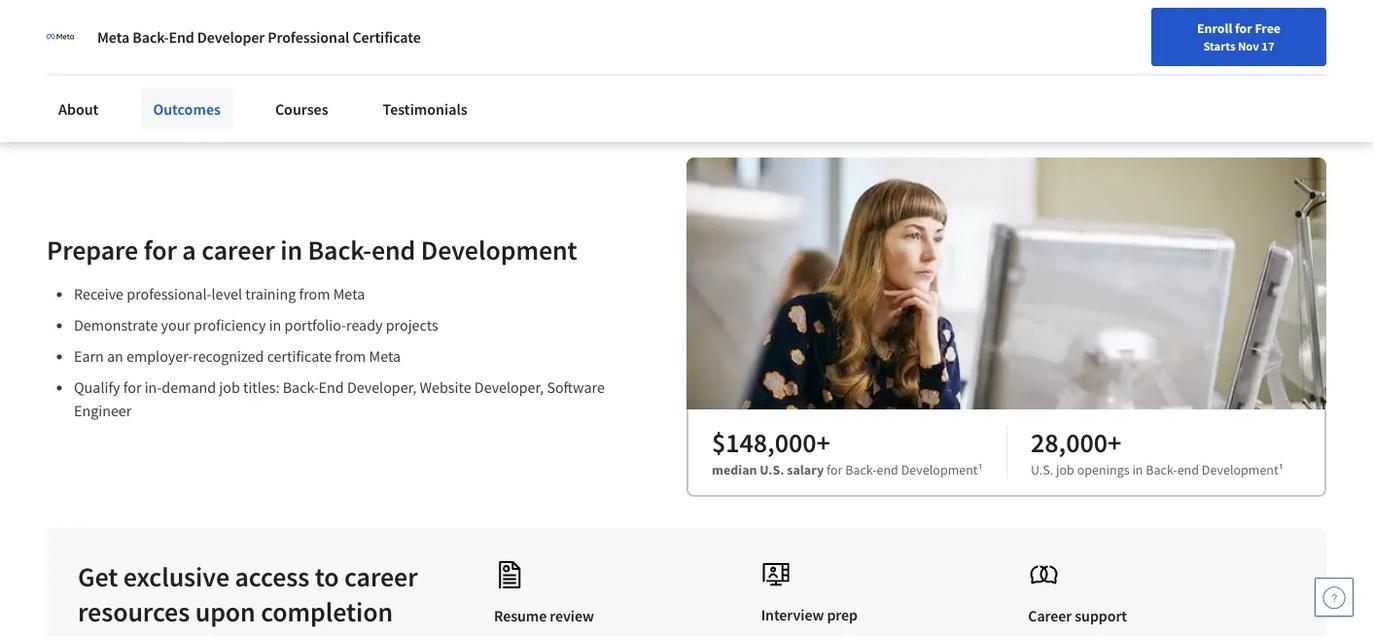 Task type: describe. For each thing, give the bounding box(es) containing it.
0 horizontal spatial career
[[202, 233, 275, 267]]

engineer
[[74, 401, 132, 421]]

ready
[[346, 316, 383, 335]]

¹ for $148,000
[[978, 461, 983, 479]]

portfolio-
[[285, 316, 346, 335]]

demonstrate
[[74, 316, 158, 335]]

2 developer, from the left
[[475, 378, 544, 398]]

for left business
[[266, 42, 286, 62]]

for inside $148,000 + median u.s. salary for back-end development ¹
[[827, 461, 843, 479]]

outcomes
[[153, 99, 221, 119]]

back- for qualify
[[283, 378, 319, 398]]

28,000 + u.s. job openings in back-end development ¹
[[1031, 426, 1284, 479]]

2 vertical spatial meta
[[369, 347, 401, 366]]

help center image
[[1323, 586, 1347, 609]]

an
[[107, 347, 123, 366]]

end for $148,000
[[877, 461, 899, 479]]

recognized
[[193, 347, 264, 366]]

qualify
[[74, 378, 120, 398]]

qualify for in-demand job titles: back-end developer, website developer, software engineer
[[74, 378, 605, 421]]

career inside get exclusive access to career resources upon completion
[[344, 560, 418, 594]]

enroll
[[1198, 19, 1233, 37]]

titles:
[[243, 378, 280, 398]]

meta image
[[47, 23, 74, 51]]

about
[[159, 42, 199, 62]]

testimonials link
[[371, 88, 479, 130]]

interview
[[762, 605, 824, 625]]

professional-
[[127, 285, 212, 304]]

¹ for 28,000
[[1279, 461, 1284, 479]]

courses link
[[264, 88, 340, 130]]

employer-
[[127, 347, 193, 366]]

certificate
[[353, 27, 421, 47]]

your
[[161, 316, 191, 335]]

$148,000 + median u.s. salary for back-end development ¹
[[712, 426, 983, 479]]

nov
[[1239, 38, 1260, 54]]

development for 28,000
[[1203, 461, 1279, 479]]

testimonials
[[383, 99, 468, 119]]

coursera
[[202, 42, 263, 62]]

receive
[[74, 285, 124, 304]]

career
[[1029, 606, 1072, 626]]

back- right learn
[[133, 27, 169, 47]]

earn
[[74, 347, 104, 366]]

28,000
[[1031, 426, 1108, 460]]

learn
[[79, 42, 117, 62]]

a
[[182, 233, 196, 267]]

receive professional-level training from meta
[[74, 285, 365, 304]]

resume
[[494, 606, 547, 626]]

outcomes link
[[141, 88, 232, 130]]

1 vertical spatial from
[[335, 347, 366, 366]]

about
[[58, 99, 99, 119]]

get
[[78, 560, 118, 594]]

in-
[[145, 378, 162, 398]]

starts
[[1204, 38, 1236, 54]]

completion
[[261, 595, 393, 629]]

free
[[1256, 19, 1281, 37]]

u.s. inside the 28,000 + u.s. job openings in back-end development ¹
[[1031, 461, 1054, 479]]

review
[[550, 606, 594, 626]]

0 vertical spatial in
[[280, 233, 303, 267]]



Task type: locate. For each thing, give the bounding box(es) containing it.
enroll for free starts nov 17
[[1198, 19, 1281, 54]]

show notifications image
[[1167, 24, 1190, 48]]

meta up ready
[[333, 285, 365, 304]]

1 ¹ from the left
[[978, 461, 983, 479]]

u.s. down 28,000
[[1031, 461, 1054, 479]]

0 horizontal spatial u.s.
[[760, 461, 785, 479]]

back- right "salary"
[[846, 461, 877, 479]]

from down ready
[[335, 347, 366, 366]]

in
[[280, 233, 303, 267], [269, 316, 282, 335], [1133, 461, 1144, 479]]

1 horizontal spatial end
[[319, 378, 344, 398]]

developer
[[197, 27, 265, 47]]

from
[[299, 285, 330, 304], [335, 347, 366, 366]]

career right to
[[344, 560, 418, 594]]

u.s.
[[760, 461, 785, 479], [1031, 461, 1054, 479]]

developer, left website
[[347, 378, 417, 398]]

for inside enroll for free starts nov 17
[[1236, 19, 1253, 37]]

menu item
[[1021, 19, 1146, 83]]

+ inside $148,000 + median u.s. salary for back-end development ¹
[[817, 426, 831, 460]]

training
[[245, 285, 296, 304]]

for for demand
[[123, 378, 142, 398]]

job
[[219, 378, 240, 398], [1057, 461, 1075, 479]]

1 vertical spatial meta
[[333, 285, 365, 304]]

2 horizontal spatial end
[[1178, 461, 1200, 479]]

for for starts
[[1236, 19, 1253, 37]]

2 vertical spatial in
[[1133, 461, 1144, 479]]

¹ inside the 28,000 + u.s. job openings in back-end development ¹
[[1279, 461, 1284, 479]]

+
[[817, 426, 831, 460], [1108, 426, 1122, 460]]

1 vertical spatial in
[[269, 316, 282, 335]]

2 u.s. from the left
[[1031, 461, 1054, 479]]

0 vertical spatial career
[[202, 233, 275, 267]]

end
[[372, 233, 416, 267], [877, 461, 899, 479], [1178, 461, 1200, 479]]

courses
[[275, 99, 328, 119]]

learn more about coursera for business link
[[79, 42, 348, 62]]

0 vertical spatial meta
[[97, 27, 130, 47]]

back- for $148,000
[[846, 461, 877, 479]]

2 ¹ from the left
[[1279, 461, 1284, 479]]

for left the "a"
[[144, 233, 177, 267]]

in up the training
[[280, 233, 303, 267]]

in right openings
[[1133, 461, 1144, 479]]

access
[[235, 560, 310, 594]]

development for $148,000
[[902, 461, 978, 479]]

openings
[[1078, 461, 1130, 479]]

1 developer, from the left
[[347, 378, 417, 398]]

coursera enterprise logos image
[[898, 0, 1287, 49]]

+ for 28,000
[[1108, 426, 1122, 460]]

back- inside the 28,000 + u.s. job openings in back-end development ¹
[[1147, 461, 1178, 479]]

career
[[202, 233, 275, 267], [344, 560, 418, 594]]

development inside $148,000 + median u.s. salary for back-end development ¹
[[902, 461, 978, 479]]

for for career
[[144, 233, 177, 267]]

projects
[[386, 316, 438, 335]]

level
[[212, 285, 242, 304]]

back- inside qualify for in-demand job titles: back-end developer, website developer, software engineer
[[283, 378, 319, 398]]

in inside the 28,000 + u.s. job openings in back-end development ¹
[[1133, 461, 1144, 479]]

demonstrate your proficiency in portfolio-ready projects
[[74, 316, 438, 335]]

back- up portfolio-
[[308, 233, 372, 267]]

about link
[[47, 88, 110, 130]]

1 horizontal spatial u.s.
[[1031, 461, 1054, 479]]

meta down ready
[[369, 347, 401, 366]]

end inside the 28,000 + u.s. job openings in back-end development ¹
[[1178, 461, 1200, 479]]

u.s. inside $148,000 + median u.s. salary for back-end development ¹
[[760, 461, 785, 479]]

end down certificate
[[319, 378, 344, 398]]

end
[[169, 27, 194, 47], [319, 378, 344, 398]]

career up level
[[202, 233, 275, 267]]

u.s. down "$148,000" on the bottom right of page
[[760, 461, 785, 479]]

career support
[[1029, 606, 1128, 626]]

¹ inside $148,000 + median u.s. salary for back-end development ¹
[[978, 461, 983, 479]]

get exclusive access to career resources upon completion
[[78, 560, 418, 629]]

1 + from the left
[[817, 426, 831, 460]]

software
[[547, 378, 605, 398]]

meta right meta icon
[[97, 27, 130, 47]]

coursera image
[[23, 16, 147, 47]]

2 horizontal spatial development
[[1203, 461, 1279, 479]]

interview prep
[[762, 605, 858, 625]]

in down the training
[[269, 316, 282, 335]]

prepare
[[47, 233, 138, 267]]

+ for $148,000
[[817, 426, 831, 460]]

back- inside $148,000 + median u.s. salary for back-end development ¹
[[846, 461, 877, 479]]

+ up "salary"
[[817, 426, 831, 460]]

end for 28,000
[[1178, 461, 1200, 479]]

back- down certificate
[[283, 378, 319, 398]]

0 horizontal spatial development
[[421, 233, 578, 267]]

job inside qualify for in-demand job titles: back-end developer, website developer, software engineer
[[219, 378, 240, 398]]

0 horizontal spatial +
[[817, 426, 831, 460]]

1 vertical spatial end
[[319, 378, 344, 398]]

1 horizontal spatial job
[[1057, 461, 1075, 479]]

2 horizontal spatial meta
[[369, 347, 401, 366]]

development
[[421, 233, 578, 267], [902, 461, 978, 479], [1203, 461, 1279, 479]]

earn an employer-recognized certificate from meta
[[74, 347, 401, 366]]

developer,
[[347, 378, 417, 398], [475, 378, 544, 398]]

resources
[[78, 595, 190, 629]]

¹
[[978, 461, 983, 479], [1279, 461, 1284, 479]]

meta back-end developer professional certificate
[[97, 27, 421, 47]]

prep
[[827, 605, 858, 625]]

end right openings
[[1178, 461, 1200, 479]]

exclusive
[[123, 560, 230, 594]]

back- for 28,000
[[1147, 461, 1178, 479]]

1 vertical spatial job
[[1057, 461, 1075, 479]]

1 horizontal spatial +
[[1108, 426, 1122, 460]]

proficiency
[[194, 316, 266, 335]]

support
[[1075, 606, 1128, 626]]

1 horizontal spatial from
[[335, 347, 366, 366]]

job inside the 28,000 + u.s. job openings in back-end development ¹
[[1057, 461, 1075, 479]]

0 horizontal spatial developer,
[[347, 378, 417, 398]]

to
[[315, 560, 339, 594]]

for up nov
[[1236, 19, 1253, 37]]

0 vertical spatial from
[[299, 285, 330, 304]]

for
[[1236, 19, 1253, 37], [266, 42, 286, 62], [144, 233, 177, 267], [123, 378, 142, 398], [827, 461, 843, 479]]

$148,000
[[712, 426, 817, 460]]

learn more about coursera for business
[[79, 42, 348, 62]]

0 horizontal spatial ¹
[[978, 461, 983, 479]]

0 horizontal spatial meta
[[97, 27, 130, 47]]

0 horizontal spatial end
[[372, 233, 416, 267]]

+ inside the 28,000 + u.s. job openings in back-end development ¹
[[1108, 426, 1122, 460]]

end right more
[[169, 27, 194, 47]]

1 horizontal spatial ¹
[[1279, 461, 1284, 479]]

0 vertical spatial end
[[169, 27, 194, 47]]

back- right openings
[[1147, 461, 1178, 479]]

0 vertical spatial job
[[219, 378, 240, 398]]

1 vertical spatial career
[[344, 560, 418, 594]]

business
[[289, 42, 348, 62]]

end up projects
[[372, 233, 416, 267]]

upon
[[195, 595, 256, 629]]

from up portfolio-
[[299, 285, 330, 304]]

1 horizontal spatial development
[[902, 461, 978, 479]]

0 horizontal spatial job
[[219, 378, 240, 398]]

job down "recognized"
[[219, 378, 240, 398]]

website
[[420, 378, 472, 398]]

developer, right website
[[475, 378, 544, 398]]

end inside qualify for in-demand job titles: back-end developer, website developer, software engineer
[[319, 378, 344, 398]]

1 horizontal spatial end
[[877, 461, 899, 479]]

end inside $148,000 + median u.s. salary for back-end development ¹
[[877, 461, 899, 479]]

1 horizontal spatial meta
[[333, 285, 365, 304]]

median
[[712, 461, 758, 479]]

end right "salary"
[[877, 461, 899, 479]]

back-
[[133, 27, 169, 47], [308, 233, 372, 267], [283, 378, 319, 398], [846, 461, 877, 479], [1147, 461, 1178, 479]]

for right "salary"
[[827, 461, 843, 479]]

0 horizontal spatial end
[[169, 27, 194, 47]]

salary
[[787, 461, 824, 479]]

2 + from the left
[[1108, 426, 1122, 460]]

demand
[[162, 378, 216, 398]]

more
[[120, 42, 156, 62]]

0 horizontal spatial from
[[299, 285, 330, 304]]

certificate
[[267, 347, 332, 366]]

for left in-
[[123, 378, 142, 398]]

resume review
[[494, 606, 594, 626]]

None search field
[[277, 12, 598, 51]]

1 u.s. from the left
[[760, 461, 785, 479]]

professional
[[268, 27, 350, 47]]

for inside qualify for in-demand job titles: back-end developer, website developer, software engineer
[[123, 378, 142, 398]]

prepare for a career in back-end development
[[47, 233, 578, 267]]

+ up openings
[[1108, 426, 1122, 460]]

1 horizontal spatial career
[[344, 560, 418, 594]]

development inside the 28,000 + u.s. job openings in back-end development ¹
[[1203, 461, 1279, 479]]

job down 28,000
[[1057, 461, 1075, 479]]

17
[[1262, 38, 1275, 54]]

1 horizontal spatial developer,
[[475, 378, 544, 398]]

meta
[[97, 27, 130, 47], [333, 285, 365, 304], [369, 347, 401, 366]]



Task type: vqa. For each thing, say whether or not it's contained in the screenshot.
Questions
no



